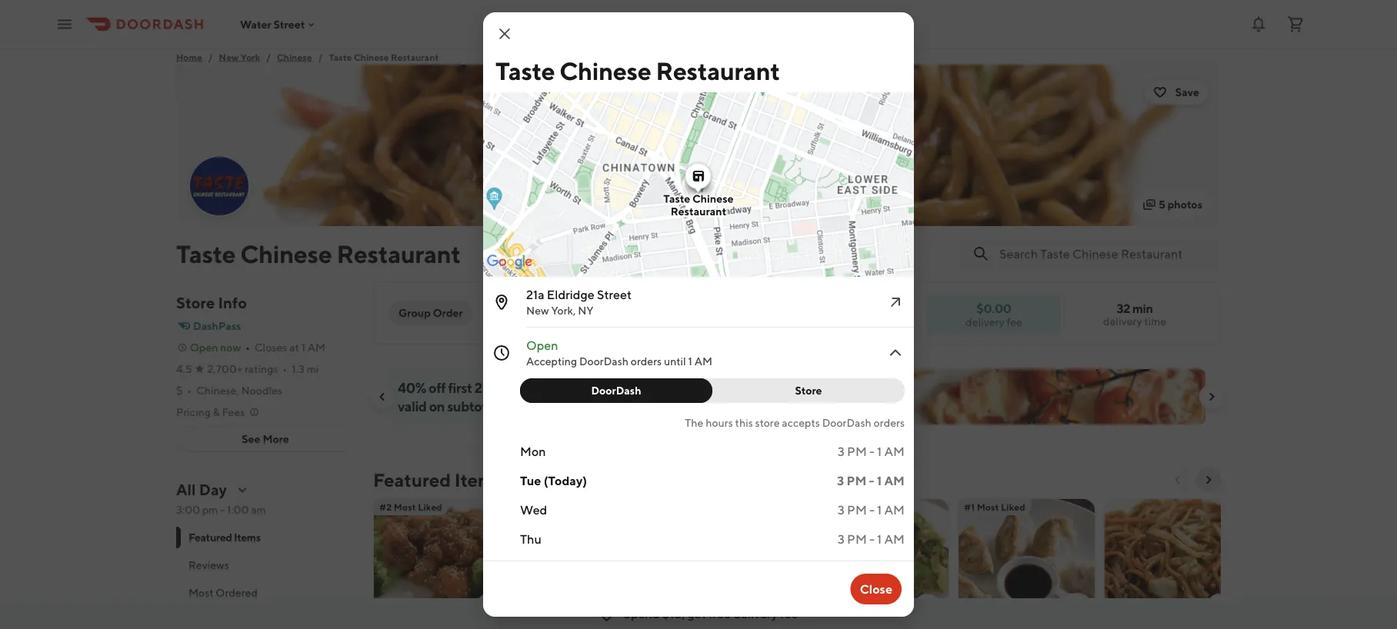 Task type: describe. For each thing, give the bounding box(es) containing it.
home
[[176, 52, 202, 62]]

first
[[448, 379, 472, 396]]

43. sesame chicken芝麻鸡 image
[[374, 499, 510, 628]]

most for #1
[[977, 502, 1000, 513]]

all
[[176, 481, 196, 499]]

most ordered
[[189, 587, 258, 600]]

get
[[688, 607, 706, 622]]

2 horizontal spatial orders
[[874, 417, 905, 430]]

32
[[1117, 301, 1131, 316]]

0 horizontal spatial featured
[[189, 532, 232, 544]]

chinese,
[[196, 384, 239, 397]]

the hours this store accepts doordash orders
[[685, 417, 905, 430]]

#1 most liked button
[[958, 499, 1096, 630]]

• closes at 1 am
[[246, 341, 326, 354]]

3 for tue (today)
[[838, 474, 845, 488]]

1 vertical spatial •
[[283, 363, 287, 376]]

time
[[1145, 315, 1167, 328]]

1:00
[[227, 504, 249, 516]]

3 for fri
[[836, 562, 843, 576]]

pm for thu
[[848, 532, 867, 547]]

taste chinese restaurant dialog
[[319, 12, 1107, 630]]

21a
[[527, 287, 545, 302]]

hour options option group
[[520, 379, 905, 403]]

pm for wed
[[848, 503, 867, 518]]

see
[[242, 433, 261, 446]]

pm
[[202, 504, 218, 516]]

with
[[604, 379, 631, 396]]

3 for thu
[[838, 532, 845, 547]]

- for wed
[[870, 503, 875, 518]]

3 for wed
[[838, 503, 845, 518]]

40% off first 2 orders up to $10 off with 40welcome, valid on subtotals $15
[[398, 379, 728, 415]]

3 pm - 1 am for mon
[[838, 445, 905, 459]]

0 horizontal spatial •
[[187, 384, 192, 397]]

4.5
[[176, 363, 192, 376]]

1 for wed
[[878, 503, 882, 518]]

$15
[[506, 398, 527, 415]]

accepts
[[782, 417, 820, 430]]

- for thu
[[870, 532, 875, 547]]

featured inside heading
[[373, 469, 451, 491]]

spend $15, get free delivery fee
[[624, 607, 799, 622]]

1 horizontal spatial previous button of carousel image
[[1172, 474, 1185, 486]]

3 for mon
[[838, 445, 845, 459]]

home / new york / chinese / taste chinese restaurant
[[176, 52, 439, 62]]

add item to cart image for pork dumplings 猪肉饺(7pcs) image
[[1068, 600, 1080, 613]]

home link
[[176, 49, 202, 65]]

- for tue (today)
[[869, 474, 875, 488]]

3 pm - 1 am for wed
[[838, 503, 905, 518]]

closes
[[255, 341, 287, 354]]

order
[[433, 307, 463, 319]]

min
[[1133, 301, 1153, 316]]

water
[[240, 18, 271, 31]]

pricing
[[176, 406, 211, 419]]

street inside 21a eldridge street new york, ny
[[597, 287, 632, 302]]

Store button
[[704, 379, 905, 403]]

noodles
[[241, 384, 283, 397]]

1 for mon
[[878, 445, 882, 459]]

2,700+ ratings •
[[208, 363, 287, 376]]

3:00
[[176, 504, 200, 516]]

3 pm - 2 am
[[836, 562, 905, 576]]

water street
[[240, 18, 305, 31]]

chicken lo mein鸡捞面 image
[[667, 499, 803, 628]]

&
[[213, 406, 220, 419]]

3 pm - 1 am for tue (today)
[[838, 474, 905, 488]]

mi
[[307, 363, 319, 376]]

fees
[[222, 406, 245, 419]]

open menu image
[[55, 15, 74, 33]]

- for fri
[[868, 562, 873, 576]]

3 pm - 1 am for thu
[[838, 532, 905, 547]]

pm for mon
[[848, 445, 867, 459]]

am
[[251, 504, 266, 516]]

photos
[[1168, 198, 1203, 211]]

save button
[[1145, 80, 1209, 105]]

1 off from the left
[[429, 379, 446, 396]]

$10
[[560, 379, 582, 396]]

to
[[545, 379, 557, 396]]

1 vertical spatial next button of carousel image
[[1203, 474, 1215, 486]]

the
[[685, 417, 704, 430]]

see more
[[242, 433, 289, 446]]

am inside open accepting doordash orders until 1 am
[[695, 355, 713, 368]]

#2
[[379, 502, 392, 513]]

notification bell image
[[1250, 15, 1269, 33]]

up
[[526, 379, 542, 396]]

most inside button
[[189, 587, 214, 600]]

this
[[736, 417, 753, 430]]

tue (today)
[[520, 474, 587, 488]]

dashpass
[[193, 320, 241, 333]]

2,700+
[[208, 363, 243, 376]]

delivery inside $0.00 delivery fee
[[966, 316, 1005, 328]]

5
[[1159, 198, 1166, 211]]

21a eldridge street new york, ny
[[527, 287, 632, 317]]

open accepting doordash orders until 1 am
[[527, 338, 713, 368]]

2 / from the left
[[266, 52, 271, 62]]

2 for -
[[875, 562, 882, 576]]

powered by google image
[[487, 255, 533, 270]]

0 horizontal spatial featured items
[[189, 532, 261, 544]]

reviews button
[[176, 552, 355, 580]]

1.3
[[292, 363, 305, 376]]

most for #2
[[394, 502, 416, 513]]

open now
[[190, 341, 241, 354]]

map region
[[319, 13, 1107, 407]]

0 vertical spatial •
[[246, 341, 250, 354]]

(today)
[[544, 474, 587, 488]]

most ordered button
[[176, 580, 355, 607]]

free
[[709, 607, 731, 622]]

select promotional banner element
[[764, 425, 831, 453]]

at
[[290, 341, 299, 354]]

valid
[[398, 398, 427, 415]]

0 vertical spatial previous button of carousel image
[[376, 391, 389, 403]]



Task type: vqa. For each thing, say whether or not it's contained in the screenshot.


Task type: locate. For each thing, give the bounding box(es) containing it.
• right $
[[187, 384, 192, 397]]

2 vertical spatial orders
[[874, 417, 905, 430]]

3
[[838, 445, 845, 459], [838, 474, 845, 488], [838, 503, 845, 518], [838, 532, 845, 547], [836, 562, 843, 576]]

see more button
[[177, 427, 354, 452]]

2 horizontal spatial most
[[977, 502, 1000, 513]]

2 vertical spatial •
[[187, 384, 192, 397]]

0 horizontal spatial 2
[[475, 379, 482, 396]]

1 add item to cart image from the left
[[483, 600, 495, 613]]

0 horizontal spatial delivery
[[734, 607, 778, 622]]

next button of carousel image
[[1206, 391, 1218, 403], [1203, 474, 1215, 486]]

wed
[[520, 503, 548, 518]]

featured items down 3:00 pm - 1:00 am
[[189, 532, 261, 544]]

store for store info
[[176, 294, 215, 312]]

off
[[429, 379, 446, 396], [585, 379, 602, 396]]

now
[[220, 341, 241, 354]]

3 / from the left
[[318, 52, 323, 62]]

1 horizontal spatial 2
[[875, 562, 882, 576]]

• right now
[[246, 341, 250, 354]]

1 horizontal spatial items
[[455, 469, 502, 491]]

reviews
[[189, 559, 229, 572]]

new down 21a
[[527, 304, 549, 317]]

tue
[[520, 474, 541, 488]]

doordash inside "button"
[[591, 384, 642, 397]]

open up the accepting
[[527, 338, 559, 353]]

taste chinese restaurant image
[[176, 65, 1222, 226], [190, 157, 249, 216]]

2 inside 40% off first 2 orders up to $10 off with 40welcome, valid on subtotals $15
[[475, 379, 482, 396]]

$ • chinese, noodles
[[176, 384, 283, 397]]

0 vertical spatial 2
[[475, 379, 482, 396]]

1 horizontal spatial •
[[246, 341, 250, 354]]

doordash down open accepting doordash orders until 1 am
[[591, 384, 642, 397]]

1 click item image from the top
[[887, 293, 905, 312]]

most right #2
[[394, 502, 416, 513]]

#2 most liked button
[[373, 499, 511, 630]]

1 horizontal spatial most
[[394, 502, 416, 513]]

0 horizontal spatial add item to cart image
[[483, 600, 495, 613]]

2 horizontal spatial delivery
[[1104, 315, 1143, 328]]

featured up #2 most liked
[[373, 469, 451, 491]]

0 horizontal spatial items
[[234, 532, 261, 544]]

$
[[176, 384, 183, 397]]

fee inside $0.00 delivery fee
[[1007, 316, 1023, 328]]

group order
[[399, 307, 463, 319]]

until
[[664, 355, 686, 368]]

1 / from the left
[[208, 52, 213, 62]]

delivery
[[1104, 315, 1143, 328], [966, 316, 1005, 328], [734, 607, 778, 622]]

0 vertical spatial store
[[176, 294, 215, 312]]

liked down 'featured items' heading
[[418, 502, 443, 513]]

1 horizontal spatial orders
[[631, 355, 662, 368]]

am for mon
[[885, 445, 905, 459]]

2 horizontal spatial /
[[318, 52, 323, 62]]

1 horizontal spatial featured
[[373, 469, 451, 491]]

chinese
[[277, 52, 312, 62], [354, 52, 389, 62], [560, 56, 652, 85], [693, 192, 734, 205], [693, 192, 734, 205], [693, 192, 734, 205], [693, 192, 734, 205], [240, 239, 332, 268]]

1 vertical spatial featured items
[[189, 532, 261, 544]]

#1
[[964, 502, 975, 513]]

1 3 pm - 1 am from the top
[[838, 445, 905, 459]]

1 vertical spatial new
[[527, 304, 549, 317]]

new left york
[[219, 52, 239, 62]]

off up on
[[429, 379, 446, 396]]

featured down the pm
[[189, 532, 232, 544]]

items
[[455, 469, 502, 491], [234, 532, 261, 544]]

open down dashpass
[[190, 341, 218, 354]]

most
[[394, 502, 416, 513], [977, 502, 1000, 513], [189, 587, 214, 600]]

open for open accepting doordash orders until 1 am
[[527, 338, 559, 353]]

liked right #1 on the bottom right
[[1001, 502, 1026, 513]]

new york link
[[219, 49, 260, 65]]

1 horizontal spatial off
[[585, 379, 602, 396]]

0 horizontal spatial fee
[[781, 607, 799, 622]]

close
[[860, 582, 893, 597]]

eldridge
[[547, 287, 595, 302]]

close taste chinese restaurant image
[[496, 25, 514, 43]]

1 vertical spatial click item image
[[887, 344, 905, 363]]

restaurant
[[391, 52, 439, 62], [656, 56, 780, 85], [671, 205, 727, 218], [671, 205, 727, 218], [671, 205, 727, 218], [671, 205, 727, 218], [337, 239, 461, 268]]

0 vertical spatial featured items
[[373, 469, 502, 491]]

•
[[246, 341, 250, 354], [283, 363, 287, 376], [187, 384, 192, 397]]

most right #1 on the bottom right
[[977, 502, 1000, 513]]

1 horizontal spatial street
[[597, 287, 632, 302]]

0 horizontal spatial liked
[[418, 502, 443, 513]]

0 vertical spatial next button of carousel image
[[1206, 391, 1218, 403]]

delivery inside 32 min delivery time
[[1104, 315, 1143, 328]]

1 horizontal spatial add item to cart image
[[921, 600, 934, 613]]

1 vertical spatial store
[[795, 384, 823, 397]]

3:00 pm - 1:00 am
[[176, 504, 266, 516]]

orders inside open accepting doordash orders until 1 am
[[631, 355, 662, 368]]

more
[[263, 433, 289, 446]]

york
[[241, 52, 260, 62]]

5 photos button
[[1135, 192, 1212, 217]]

1 add item to cart image from the left
[[1068, 600, 1080, 613]]

am for tue (today)
[[885, 474, 905, 488]]

1 vertical spatial orders
[[485, 379, 524, 396]]

pork dumplings 猪肉饺(7pcs) image
[[959, 499, 1095, 628]]

2 liked from the left
[[1001, 502, 1026, 513]]

open for open now
[[190, 341, 218, 354]]

39. chicken with broccoli鸡芥兰 image
[[813, 499, 949, 628]]

group order button
[[389, 301, 472, 326]]

pricing & fees
[[176, 406, 245, 419]]

store up dashpass
[[176, 294, 215, 312]]

most inside button
[[394, 502, 416, 513]]

open inside open accepting doordash orders until 1 am
[[527, 338, 559, 353]]

2 inside taste chinese restaurant dialog
[[875, 562, 882, 576]]

47. general tso's chicken左宗鸡 image
[[520, 499, 657, 628]]

ratings
[[245, 363, 278, 376]]

3 3 pm - 1 am from the top
[[838, 503, 905, 518]]

close button
[[851, 574, 902, 605]]

0 horizontal spatial off
[[429, 379, 446, 396]]

ordered
[[216, 587, 258, 600]]

32 min delivery time
[[1104, 301, 1167, 328]]

street right the eldridge
[[597, 287, 632, 302]]

orders
[[631, 355, 662, 368], [485, 379, 524, 396], [874, 417, 905, 430]]

add item to cart image for 39. chicken with broccoli鸡芥兰 image
[[921, 600, 934, 613]]

pm
[[848, 445, 867, 459], [847, 474, 867, 488], [848, 503, 867, 518], [848, 532, 867, 547], [845, 562, 865, 576]]

off right $10
[[585, 379, 602, 396]]

save
[[1176, 86, 1200, 99]]

1 vertical spatial 2
[[875, 562, 882, 576]]

40welcome,
[[634, 379, 728, 396]]

2 horizontal spatial •
[[283, 363, 287, 376]]

group
[[399, 307, 431, 319]]

2 up close
[[875, 562, 882, 576]]

/
[[208, 52, 213, 62], [266, 52, 271, 62], [318, 52, 323, 62]]

0 vertical spatial orders
[[631, 355, 662, 368]]

fri
[[520, 562, 535, 576]]

items left tue
[[455, 469, 502, 491]]

am
[[308, 341, 326, 354], [695, 355, 713, 368], [885, 445, 905, 459], [885, 474, 905, 488], [885, 503, 905, 518], [885, 532, 905, 547], [885, 562, 905, 576]]

0 horizontal spatial store
[[176, 294, 215, 312]]

pm for fri
[[845, 562, 865, 576]]

0 horizontal spatial street
[[274, 18, 305, 31]]

0 vertical spatial doordash
[[580, 355, 629, 368]]

store
[[756, 417, 780, 430]]

0 vertical spatial street
[[274, 18, 305, 31]]

1 horizontal spatial store
[[795, 384, 823, 397]]

4 3 pm - 1 am from the top
[[838, 532, 905, 547]]

$0.00 delivery fee
[[966, 301, 1023, 328]]

street up chinese link
[[274, 18, 305, 31]]

doordash up with
[[580, 355, 629, 368]]

thu
[[520, 532, 542, 547]]

0 vertical spatial fee
[[1007, 316, 1023, 328]]

1 vertical spatial doordash
[[591, 384, 642, 397]]

1 vertical spatial previous button of carousel image
[[1172, 474, 1185, 486]]

1 horizontal spatial featured items
[[373, 469, 502, 491]]

liked
[[418, 502, 443, 513], [1001, 502, 1026, 513]]

2 add item to cart image from the left
[[921, 600, 934, 613]]

fee
[[1007, 316, 1023, 328], [781, 607, 799, 622]]

1 vertical spatial featured
[[189, 532, 232, 544]]

taste
[[329, 52, 352, 62], [496, 56, 555, 85], [664, 192, 691, 205], [664, 192, 691, 205], [664, 192, 691, 205], [664, 192, 691, 205], [176, 239, 236, 268]]

doordash
[[580, 355, 629, 368], [591, 384, 642, 397], [823, 417, 872, 430]]

day
[[199, 481, 227, 499]]

/ right york
[[266, 52, 271, 62]]

• left the 1.3
[[283, 363, 287, 376]]

DoorDash button
[[520, 379, 713, 403]]

orders inside 40% off first 2 orders up to $10 off with 40welcome, valid on subtotals $15
[[485, 379, 524, 396]]

0 items, open order cart image
[[1287, 15, 1305, 33]]

2
[[475, 379, 482, 396], [875, 562, 882, 576]]

liked for #2 most liked
[[418, 502, 443, 513]]

0 horizontal spatial most
[[189, 587, 214, 600]]

click item image
[[887, 293, 905, 312], [887, 344, 905, 363]]

2 for first
[[475, 379, 482, 396]]

0 horizontal spatial orders
[[485, 379, 524, 396]]

liked inside button
[[1001, 502, 1026, 513]]

/ right chinese link
[[318, 52, 323, 62]]

all day
[[176, 481, 227, 499]]

click item image for street
[[887, 293, 905, 312]]

doordash right accepts
[[823, 417, 872, 430]]

0 vertical spatial new
[[219, 52, 239, 62]]

40%
[[398, 379, 426, 396]]

water street button
[[240, 18, 317, 31]]

am for fri
[[885, 562, 905, 576]]

pricing & fees button
[[176, 405, 260, 420]]

$0.00
[[977, 301, 1012, 316]]

spend
[[624, 607, 660, 622]]

store up accepts
[[795, 384, 823, 397]]

2 off from the left
[[585, 379, 602, 396]]

1 horizontal spatial /
[[266, 52, 271, 62]]

1 vertical spatial fee
[[781, 607, 799, 622]]

add item to cart image inside "#1 most liked" button
[[1068, 600, 1080, 613]]

liked inside button
[[418, 502, 443, 513]]

add item to cart image
[[1068, 600, 1080, 613], [1214, 600, 1226, 613]]

1 horizontal spatial delivery
[[966, 316, 1005, 328]]

most inside button
[[977, 502, 1000, 513]]

add item to cart image for 43. sesame chicken芝麻鸡 image
[[483, 600, 495, 613]]

featured items up #2 most liked
[[373, 469, 502, 491]]

vegetable lo mein菜捞面 image
[[1105, 499, 1242, 628]]

add item to cart image for vegetable lo mein菜捞面 image at the bottom right of page
[[1214, 600, 1226, 613]]

items inside heading
[[455, 469, 502, 491]]

-
[[870, 445, 875, 459], [869, 474, 875, 488], [870, 503, 875, 518], [220, 504, 225, 516], [870, 532, 875, 547], [868, 562, 873, 576]]

open
[[527, 338, 559, 353], [190, 341, 218, 354]]

featured
[[373, 469, 451, 491], [189, 532, 232, 544]]

1 horizontal spatial open
[[527, 338, 559, 353]]

0 vertical spatial click item image
[[887, 293, 905, 312]]

mon
[[520, 445, 546, 459]]

previous button of carousel image
[[376, 391, 389, 403], [1172, 474, 1185, 486]]

most down reviews
[[189, 587, 214, 600]]

add item to cart image
[[483, 600, 495, 613], [921, 600, 934, 613]]

2 add item to cart image from the left
[[1214, 600, 1226, 613]]

#2 most liked
[[379, 502, 443, 513]]

store
[[176, 294, 215, 312], [795, 384, 823, 397]]

1 horizontal spatial fee
[[1007, 316, 1023, 328]]

store for store
[[795, 384, 823, 397]]

#1 most liked
[[964, 502, 1026, 513]]

0 horizontal spatial /
[[208, 52, 213, 62]]

featured items heading
[[373, 468, 502, 493]]

0 horizontal spatial new
[[219, 52, 239, 62]]

info
[[218, 294, 247, 312]]

0 vertical spatial items
[[455, 469, 502, 491]]

2 click item image from the top
[[887, 344, 905, 363]]

1 horizontal spatial new
[[527, 304, 549, 317]]

0 vertical spatial featured
[[373, 469, 451, 491]]

items down 1:00
[[234, 532, 261, 544]]

1 horizontal spatial add item to cart image
[[1214, 600, 1226, 613]]

Item Search search field
[[1000, 246, 1209, 262]]

1 vertical spatial street
[[597, 287, 632, 302]]

0 horizontal spatial open
[[190, 341, 218, 354]]

0 horizontal spatial add item to cart image
[[1068, 600, 1080, 613]]

store info
[[176, 294, 247, 312]]

1 for tue (today)
[[877, 474, 882, 488]]

street
[[274, 18, 305, 31], [597, 287, 632, 302]]

am for thu
[[885, 532, 905, 547]]

doordash inside open accepting doordash orders until 1 am
[[580, 355, 629, 368]]

1.3 mi
[[292, 363, 319, 376]]

5 photos
[[1159, 198, 1203, 211]]

1 for thu
[[878, 532, 882, 547]]

1 liked from the left
[[418, 502, 443, 513]]

/ right home link
[[208, 52, 213, 62]]

0 horizontal spatial previous button of carousel image
[[376, 391, 389, 403]]

new inside 21a eldridge street new york, ny
[[527, 304, 549, 317]]

2 3 pm - 1 am from the top
[[838, 474, 905, 488]]

store inside store button
[[795, 384, 823, 397]]

1 inside open accepting doordash orders until 1 am
[[689, 355, 693, 368]]

2 right first
[[475, 379, 482, 396]]

am for wed
[[885, 503, 905, 518]]

pm for tue (today)
[[847, 474, 867, 488]]

1 vertical spatial items
[[234, 532, 261, 544]]

click item image for doordash
[[887, 344, 905, 363]]

hours
[[706, 417, 733, 430]]

1 horizontal spatial liked
[[1001, 502, 1026, 513]]

chinese link
[[277, 49, 312, 65]]

- for mon
[[870, 445, 875, 459]]

2 vertical spatial doordash
[[823, 417, 872, 430]]

liked for #1 most liked
[[1001, 502, 1026, 513]]



